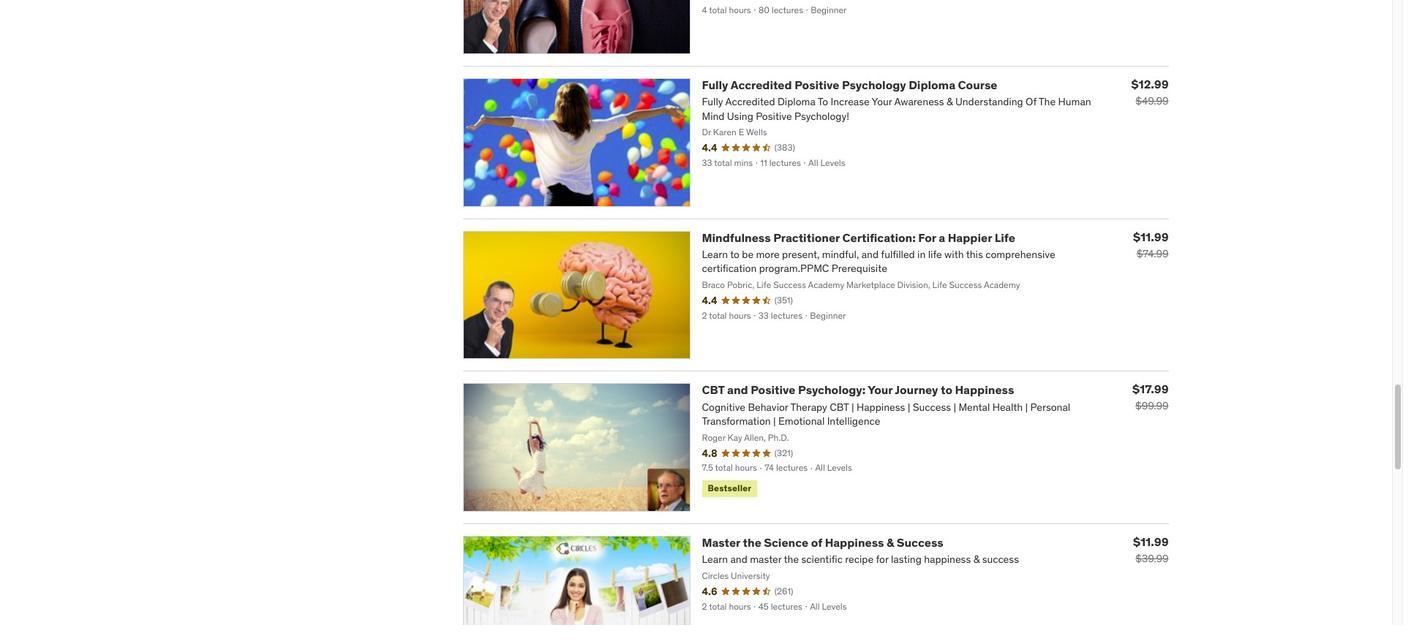Task type: describe. For each thing, give the bounding box(es) containing it.
&
[[887, 536, 894, 550]]

$99.99
[[1135, 400, 1169, 413]]

$11.99 for mindfulness practitioner certification: for a happier life
[[1133, 229, 1169, 244]]

a
[[939, 230, 945, 245]]

$11.99 $39.99
[[1133, 535, 1169, 566]]

$11.99 $74.99
[[1133, 229, 1169, 260]]

mindfulness practitioner certification: for a happier life link
[[702, 230, 1015, 245]]

cbt
[[702, 383, 725, 397]]

mindfulness practitioner certification: for a happier life
[[702, 230, 1015, 245]]

fully accredited positive psychology diploma course
[[702, 77, 997, 92]]

0 horizontal spatial happiness
[[825, 536, 884, 550]]

$17.99
[[1132, 382, 1169, 397]]

$39.99
[[1136, 552, 1169, 566]]

certification:
[[842, 230, 916, 245]]

mindfulness
[[702, 230, 771, 245]]

fully
[[702, 77, 728, 92]]

and
[[727, 383, 748, 397]]

$74.99
[[1136, 247, 1169, 260]]

$49.99
[[1136, 94, 1169, 107]]

master the science of happiness & success
[[702, 536, 943, 550]]

master
[[702, 536, 740, 550]]

science
[[764, 536, 808, 550]]

$12.99 $49.99
[[1131, 77, 1169, 107]]

psychology:
[[798, 383, 866, 397]]

positive for and
[[751, 383, 796, 397]]

happier
[[948, 230, 992, 245]]

of
[[811, 536, 822, 550]]

positive for accredited
[[795, 77, 839, 92]]



Task type: locate. For each thing, give the bounding box(es) containing it.
journey
[[895, 383, 938, 397]]

happiness
[[955, 383, 1014, 397], [825, 536, 884, 550]]

life
[[995, 230, 1015, 245]]

diploma
[[909, 77, 955, 92]]

0 vertical spatial positive
[[795, 77, 839, 92]]

1 $11.99 from the top
[[1133, 229, 1169, 244]]

$12.99
[[1131, 77, 1169, 91]]

happiness left &
[[825, 536, 884, 550]]

positive right accredited
[[795, 77, 839, 92]]

positive right and
[[751, 383, 796, 397]]

psychology
[[842, 77, 906, 92]]

1 vertical spatial positive
[[751, 383, 796, 397]]

master the science of happiness & success link
[[702, 536, 943, 550]]

1 vertical spatial $11.99
[[1133, 535, 1169, 550]]

practitioner
[[773, 230, 840, 245]]

$11.99 up the $74.99
[[1133, 229, 1169, 244]]

fully accredited positive psychology diploma course link
[[702, 77, 997, 92]]

1 vertical spatial happiness
[[825, 536, 884, 550]]

the
[[743, 536, 761, 550]]

accredited
[[731, 77, 792, 92]]

cbt and positive psychology: your journey to happiness link
[[702, 383, 1014, 397]]

$11.99 for master the science of happiness & success
[[1133, 535, 1169, 550]]

0 vertical spatial happiness
[[955, 383, 1014, 397]]

positive
[[795, 77, 839, 92], [751, 383, 796, 397]]

$17.99 $99.99
[[1132, 382, 1169, 413]]

success
[[897, 536, 943, 550]]

to
[[941, 383, 952, 397]]

$11.99 up the $39.99
[[1133, 535, 1169, 550]]

cbt and positive psychology: your journey to happiness
[[702, 383, 1014, 397]]

course
[[958, 77, 997, 92]]

happiness right to
[[955, 383, 1014, 397]]

1 horizontal spatial happiness
[[955, 383, 1014, 397]]

0 vertical spatial $11.99
[[1133, 229, 1169, 244]]

$11.99
[[1133, 229, 1169, 244], [1133, 535, 1169, 550]]

your
[[868, 383, 893, 397]]

2 $11.99 from the top
[[1133, 535, 1169, 550]]

for
[[918, 230, 936, 245]]



Task type: vqa. For each thing, say whether or not it's contained in the screenshot.
Udemy in "Top companies trust Udemy Get your team access to Udemy's top 25,000+ courses"
no



